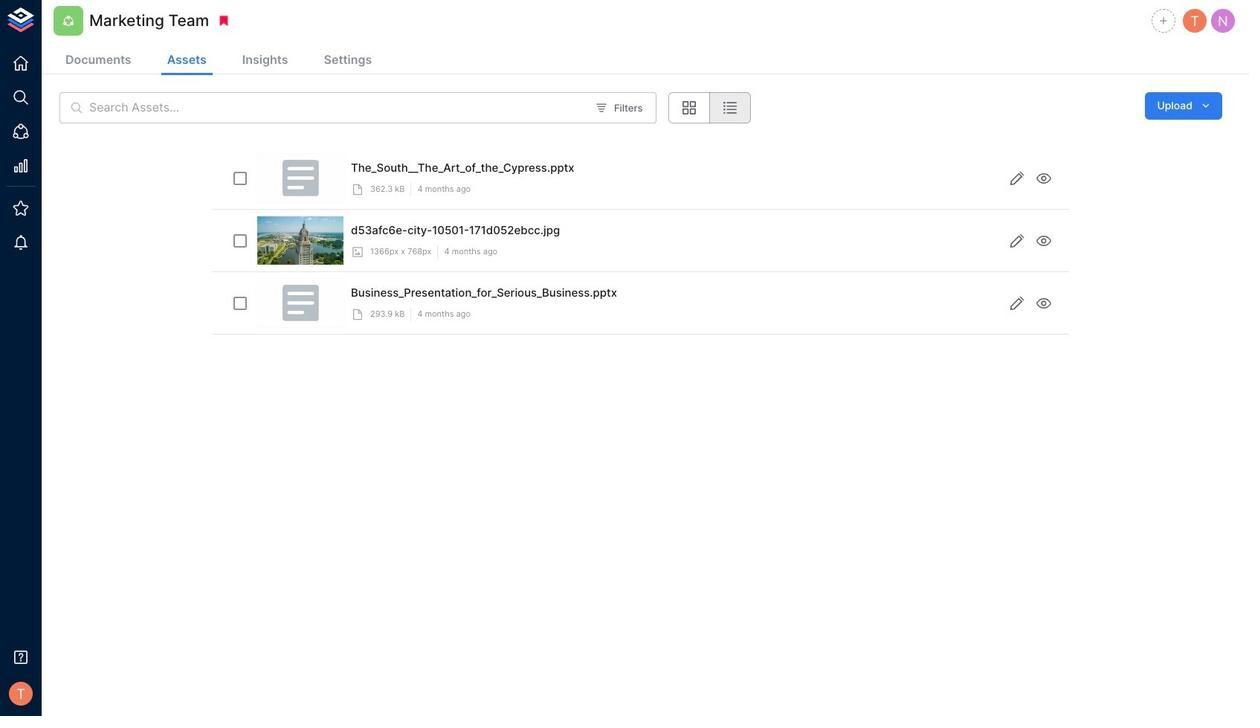 Task type: locate. For each thing, give the bounding box(es) containing it.
Search Assets... text field
[[89, 92, 587, 123]]

group
[[669, 92, 752, 123]]



Task type: describe. For each thing, give the bounding box(es) containing it.
d53afc6e city 10501 171d052ebcc.jpg image
[[258, 216, 343, 265]]

remove bookmark image
[[217, 14, 231, 28]]



Task type: vqa. For each thing, say whether or not it's contained in the screenshot.
this inside the Manage Collaborators Add or remove collaborators to this workspace to work together.
no



